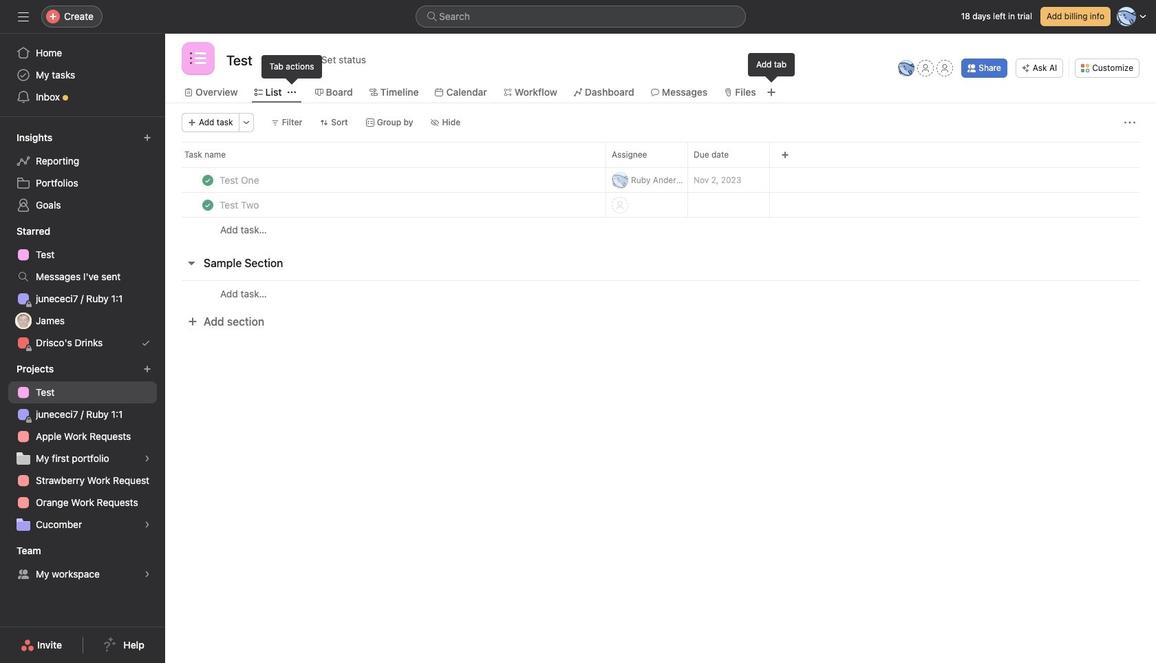 Task type: describe. For each thing, give the bounding box(es) containing it.
Completed checkbox
[[200, 172, 216, 188]]

add field image
[[782, 151, 790, 159]]

teams element
[[0, 538, 165, 588]]

header untitled section tree grid
[[165, 167, 1157, 242]]

tab actions image
[[288, 88, 296, 96]]

test two cell
[[165, 192, 606, 218]]

add tab image
[[766, 87, 777, 98]]

list image
[[190, 50, 207, 67]]

remove from starred image
[[282, 54, 293, 65]]

Task name text field
[[217, 173, 263, 187]]

manage project members image
[[899, 60, 915, 76]]

show options image
[[263, 54, 274, 65]]

Task name text field
[[217, 198, 263, 212]]

starred element
[[0, 219, 165, 357]]

hide sidebar image
[[18, 11, 29, 22]]

0 horizontal spatial more actions image
[[242, 118, 250, 127]]



Task type: locate. For each thing, give the bounding box(es) containing it.
tooltip
[[748, 53, 795, 81], [261, 55, 323, 83]]

tooltip up add tab image
[[748, 53, 795, 81]]

tooltip up the tab actions image
[[261, 55, 323, 83]]

global element
[[0, 34, 165, 116]]

completed image for task name text field
[[200, 172, 216, 188]]

insights element
[[0, 125, 165, 219]]

collapse task list for this group image
[[186, 258, 197, 269]]

more actions image
[[1125, 117, 1136, 128], [242, 118, 250, 127]]

completed image down completed checkbox on the top left
[[200, 197, 216, 213]]

Completed checkbox
[[200, 197, 216, 213]]

list box
[[416, 6, 746, 28]]

0 horizontal spatial tooltip
[[261, 55, 323, 83]]

see details, cucomber image
[[143, 521, 151, 529]]

see details, my workspace image
[[143, 570, 151, 578]]

None text field
[[223, 48, 256, 72]]

1 vertical spatial completed image
[[200, 197, 216, 213]]

completed image inside 'test one' cell
[[200, 172, 216, 188]]

1 horizontal spatial more actions image
[[1125, 117, 1136, 128]]

1 horizontal spatial tooltip
[[748, 53, 795, 81]]

completed image
[[200, 172, 216, 188], [200, 197, 216, 213]]

see details, my first portfolio image
[[143, 454, 151, 463]]

completed image for task name text box at top left
[[200, 197, 216, 213]]

2 completed image from the top
[[200, 197, 216, 213]]

new project or portfolio image
[[143, 365, 151, 373]]

completed image up completed option
[[200, 172, 216, 188]]

completed image inside test two cell
[[200, 197, 216, 213]]

0 vertical spatial completed image
[[200, 172, 216, 188]]

row
[[165, 142, 1157, 167], [182, 167, 1140, 168], [165, 167, 1157, 193], [165, 192, 1157, 218], [165, 217, 1157, 242], [165, 280, 1157, 306]]

test one cell
[[165, 167, 606, 193]]

1 completed image from the top
[[200, 172, 216, 188]]

new insights image
[[143, 134, 151, 142]]

projects element
[[0, 357, 165, 538]]



Task type: vqa. For each thing, say whether or not it's contained in the screenshot.
'line_and_symbols' icon
no



